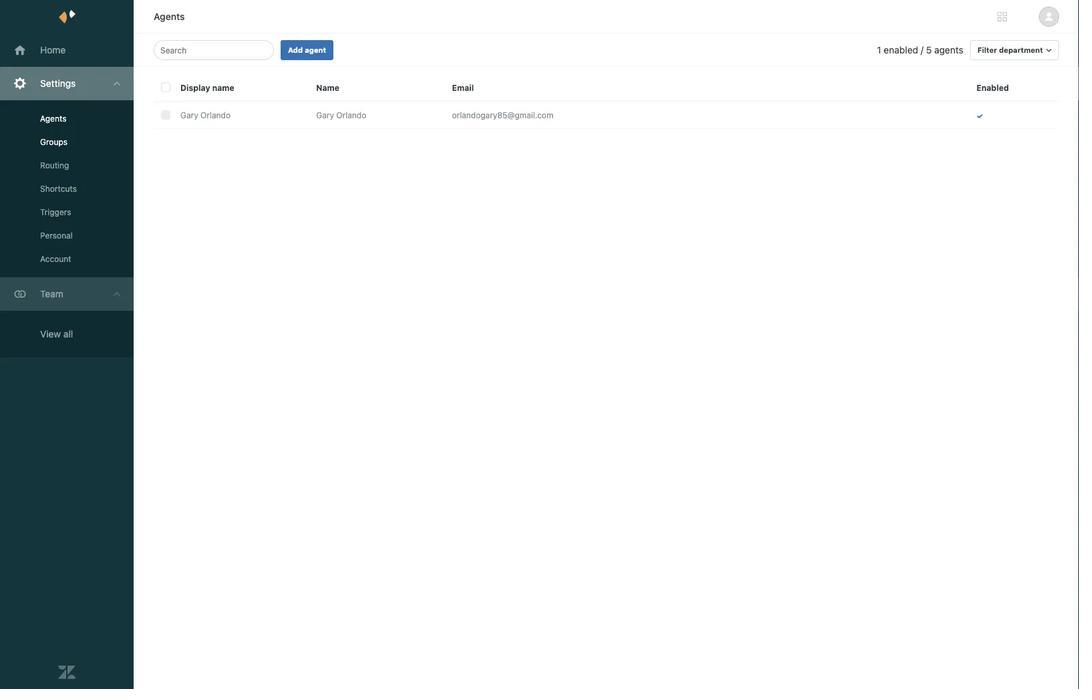 Task type: describe. For each thing, give the bounding box(es) containing it.
name
[[212, 83, 235, 92]]

2 gary from the left
[[316, 110, 334, 120]]

agents
[[935, 44, 964, 56]]

add agent
[[288, 46, 326, 55]]

5
[[927, 44, 932, 56]]

account
[[40, 254, 71, 264]]

view
[[40, 329, 61, 340]]

0 horizontal spatial agents
[[40, 114, 66, 123]]

home
[[40, 44, 66, 56]]

1
[[878, 44, 882, 56]]

orlandogary85@gmail.com
[[452, 110, 554, 120]]

enabled
[[884, 44, 919, 56]]

1 gary from the left
[[181, 110, 198, 120]]

2 gary orlando from the left
[[316, 110, 367, 120]]

department
[[1000, 46, 1044, 55]]

name
[[316, 83, 340, 92]]

1 gary orlando from the left
[[181, 110, 231, 120]]

all
[[63, 329, 73, 340]]

Search text field
[[160, 42, 263, 58]]

1 orlando from the left
[[201, 110, 231, 120]]

settings
[[40, 78, 76, 89]]

filter
[[978, 46, 998, 55]]



Task type: locate. For each thing, give the bounding box(es) containing it.
1 horizontal spatial gary
[[316, 110, 334, 120]]

display name
[[181, 83, 235, 92]]

groups
[[40, 137, 68, 147]]

display
[[181, 83, 210, 92]]

personal
[[40, 231, 73, 240]]

shortcuts
[[40, 184, 77, 194]]

view all
[[40, 329, 73, 340]]

/
[[922, 44, 924, 56]]

orlando
[[201, 110, 231, 120], [337, 110, 367, 120]]

gary orlando down name
[[316, 110, 367, 120]]

routing
[[40, 161, 69, 170]]

1 enabled / 5 agents
[[878, 44, 964, 56]]

filter department
[[978, 46, 1044, 55]]

agent
[[305, 46, 326, 55]]

0 horizontal spatial gary
[[181, 110, 198, 120]]

agents up search text box
[[154, 11, 185, 22]]

triggers
[[40, 208, 71, 217]]

gary
[[181, 110, 198, 120], [316, 110, 334, 120]]

agents
[[154, 11, 185, 22], [40, 114, 66, 123]]

email
[[452, 83, 474, 92]]

add agent button
[[281, 40, 334, 60]]

enabled
[[977, 83, 1010, 92]]

0 vertical spatial agents
[[154, 11, 185, 22]]

1 horizontal spatial orlando
[[337, 110, 367, 120]]

team
[[40, 289, 63, 300]]

gary down name
[[316, 110, 334, 120]]

filter department button
[[971, 40, 1060, 60]]

gary orlando down the display name
[[181, 110, 231, 120]]

gary orlando
[[181, 110, 231, 120], [316, 110, 367, 120]]

1 vertical spatial agents
[[40, 114, 66, 123]]

0 horizontal spatial orlando
[[201, 110, 231, 120]]

2 orlando from the left
[[337, 110, 367, 120]]

add
[[288, 46, 303, 55]]

zendesk products image
[[998, 12, 1008, 21]]

1 horizontal spatial gary orlando
[[316, 110, 367, 120]]

1 horizontal spatial agents
[[154, 11, 185, 22]]

gary down 'display'
[[181, 110, 198, 120]]

agents up groups
[[40, 114, 66, 123]]

0 horizontal spatial gary orlando
[[181, 110, 231, 120]]



Task type: vqa. For each thing, say whether or not it's contained in the screenshot.
the bottommost #1
no



